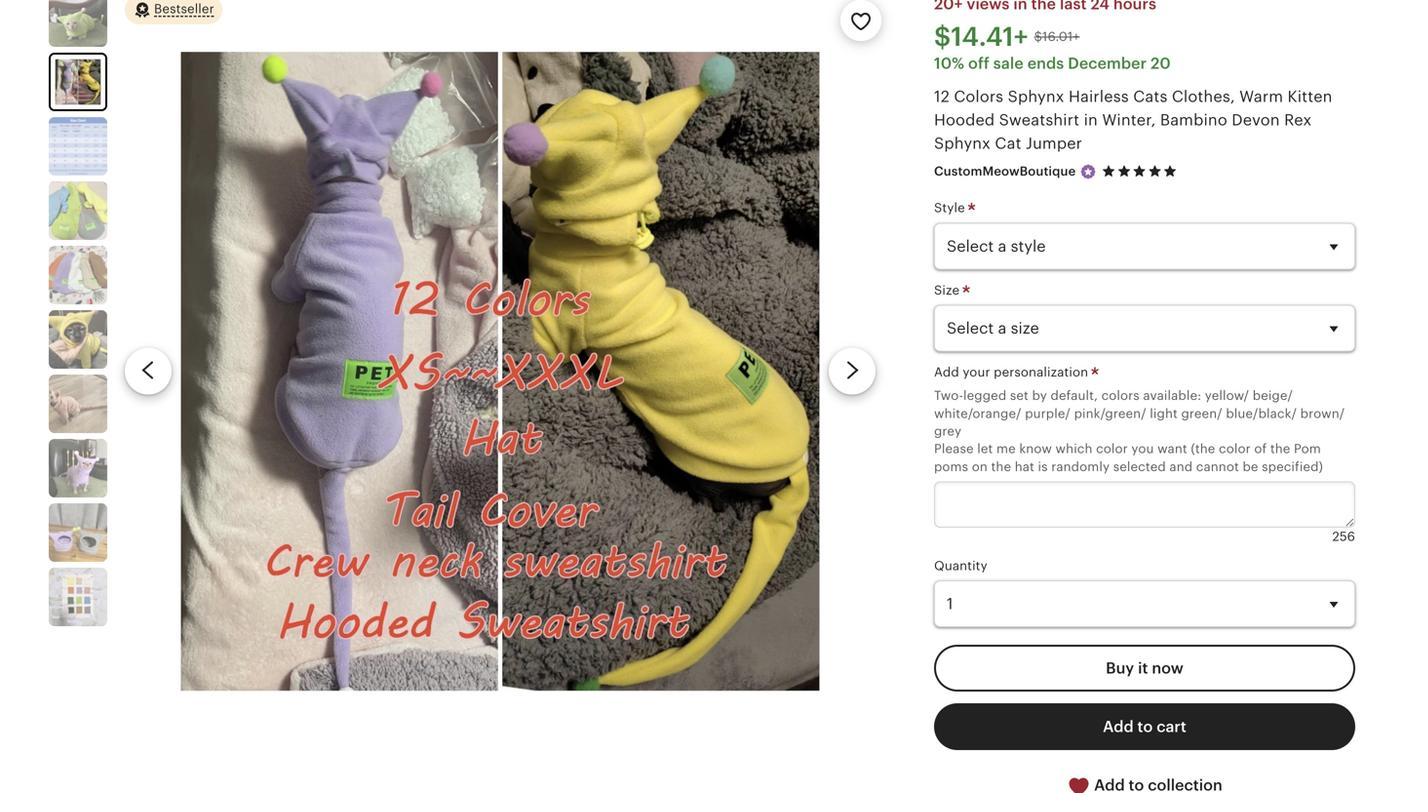 Task type: vqa. For each thing, say whether or not it's contained in the screenshot.
pink/green/ at right
yes



Task type: locate. For each thing, give the bounding box(es) containing it.
1 horizontal spatial sphynx
[[1008, 88, 1065, 105]]

0 vertical spatial sphynx
[[1008, 88, 1065, 105]]

is
[[1039, 459, 1048, 474]]

specified)
[[1263, 459, 1324, 474]]

add left to at the right
[[1104, 718, 1134, 736]]

your
[[963, 365, 991, 379]]

sphynx
[[1008, 88, 1065, 105], [935, 135, 991, 152]]

custommeowboutique link
[[935, 164, 1076, 179]]

cart
[[1157, 718, 1187, 736]]

2 color from the left
[[1220, 442, 1251, 456]]

warm
[[1240, 88, 1284, 105]]

0 horizontal spatial color
[[1097, 442, 1129, 456]]

12 colors sphynx hairless cats clothes warm kitten hooded image 10 image
[[49, 568, 107, 626]]

sale
[[994, 55, 1024, 72]]

color
[[1097, 442, 1129, 456], [1220, 442, 1251, 456]]

buy it now button
[[935, 645, 1356, 692]]

the right of
[[1271, 442, 1291, 456]]

colors
[[954, 88, 1004, 105]]

custommeowboutique
[[935, 164, 1076, 179]]

size
[[935, 283, 964, 297]]

12 colors sphynx hairless cats clothes warm kitten hooded image 5 image
[[49, 246, 107, 304]]

and
[[1170, 459, 1193, 474]]

brown/
[[1301, 406, 1346, 421]]

please
[[935, 442, 974, 456]]

1 color from the left
[[1097, 442, 1129, 456]]

12 colors sphynx hairless cats clothes warm kitten hooded image 8 image
[[49, 439, 107, 498]]

add inside button
[[1104, 718, 1134, 736]]

add for add your personalization
[[935, 365, 960, 379]]

want
[[1158, 442, 1188, 456]]

by
[[1033, 388, 1048, 403]]

kitten
[[1288, 88, 1333, 105]]

hat
[[1015, 459, 1035, 474]]

(the
[[1192, 442, 1216, 456]]

green/
[[1182, 406, 1223, 421]]

in
[[1084, 111, 1098, 129]]

1 horizontal spatial the
[[1271, 442, 1291, 456]]

add up two-
[[935, 365, 960, 379]]

color up be
[[1220, 442, 1251, 456]]

1 vertical spatial add
[[1104, 718, 1134, 736]]

on
[[972, 459, 988, 474]]

1 horizontal spatial add
[[1104, 718, 1134, 736]]

Add your personalization text field
[[935, 482, 1356, 528]]

devon
[[1232, 111, 1281, 129]]

0 horizontal spatial sphynx
[[935, 135, 991, 152]]

grey
[[935, 424, 962, 439]]

sphynx up sweatshirt
[[1008, 88, 1065, 105]]

sweatshirt
[[1000, 111, 1080, 129]]

add
[[935, 365, 960, 379], [1104, 718, 1134, 736]]

0 horizontal spatial add
[[935, 365, 960, 379]]

add to cart button
[[935, 704, 1356, 750]]

legged
[[964, 388, 1007, 403]]

12 colors sphynx hairless cats clothes warm kitten hooded image 4 image
[[49, 181, 107, 240]]

the down me
[[992, 459, 1012, 474]]

of
[[1255, 442, 1268, 456]]

color left you
[[1097, 442, 1129, 456]]

december
[[1069, 55, 1147, 72]]

clothes,
[[1173, 88, 1236, 105]]

12 colors sphynx hairless cats clothes warm kitten hooded image 2 image
[[117, 0, 884, 755], [51, 55, 105, 109]]

hairless
[[1069, 88, 1130, 105]]

available:
[[1144, 388, 1202, 403]]

10% off sale ends december 20
[[935, 55, 1171, 72]]

0 vertical spatial add
[[935, 365, 960, 379]]

$14.41+
[[935, 21, 1029, 52]]

0 vertical spatial the
[[1271, 442, 1291, 456]]

buy
[[1107, 660, 1135, 677]]

12 colors sphynx hairless cats clothes warm kitten hooded image 3 image
[[49, 117, 107, 176]]

1 vertical spatial sphynx
[[935, 135, 991, 152]]

20
[[1151, 55, 1171, 72]]

1 horizontal spatial color
[[1220, 442, 1251, 456]]

1 vertical spatial the
[[992, 459, 1012, 474]]

the
[[1271, 442, 1291, 456], [992, 459, 1012, 474]]

bestseller button
[[125, 0, 222, 25]]

sphynx down "hooded"
[[935, 135, 991, 152]]

colors
[[1102, 388, 1140, 403]]

bambino
[[1161, 111, 1228, 129]]

bestseller
[[154, 1, 214, 16]]

know
[[1020, 442, 1053, 456]]



Task type: describe. For each thing, give the bounding box(es) containing it.
12 colors sphynx hairless cats clothes warm kitten hooded image 7 image
[[49, 375, 107, 433]]

$16.01+
[[1035, 29, 1080, 44]]

pom
[[1295, 442, 1322, 456]]

hooded
[[935, 111, 995, 129]]

be
[[1243, 459, 1259, 474]]

1 horizontal spatial 12 colors sphynx hairless cats clothes warm kitten hooded image 2 image
[[117, 0, 884, 755]]

12
[[935, 88, 950, 105]]

set
[[1011, 388, 1029, 403]]

0 horizontal spatial the
[[992, 459, 1012, 474]]

256
[[1333, 529, 1356, 544]]

rex
[[1285, 111, 1312, 129]]

12 colors sphynx hairless cats clothes warm kitten hooded image 1 image
[[49, 0, 107, 47]]

add for add to cart
[[1104, 718, 1134, 736]]

jumper
[[1026, 135, 1083, 152]]

blue/black/
[[1227, 406, 1298, 421]]

buy it now
[[1107, 660, 1184, 677]]

$14.41+ $16.01+
[[935, 21, 1080, 52]]

12 colors sphynx hairless cats clothes warm kitten hooded image 6 image
[[49, 310, 107, 369]]

purple/
[[1026, 406, 1071, 421]]

quantity
[[935, 559, 988, 573]]

pink/green/
[[1075, 406, 1147, 421]]

to
[[1138, 718, 1153, 736]]

add to cart
[[1104, 718, 1187, 736]]

12 colors sphynx hairless cats clothes, warm kitten hooded sweatshirt in winter,  bambino devon rex sphynx cat jumper
[[935, 88, 1333, 152]]

winter,
[[1103, 111, 1157, 129]]

two-legged set by default, colors available: yellow/ beige/ white/orange/ purple/ pink/green/ light green/ blue/black/ brown/ grey please let me know which color you want (the color of the pom poms on the hat is randomly selected and cannot be specified)
[[935, 388, 1346, 474]]

selected
[[1114, 459, 1167, 474]]

add your personalization
[[935, 365, 1092, 379]]

cannot
[[1197, 459, 1240, 474]]

randomly
[[1052, 459, 1110, 474]]

12 colors sphynx hairless cats clothes warm kitten hooded image 9 image
[[49, 503, 107, 562]]

0 horizontal spatial 12 colors sphynx hairless cats clothes warm kitten hooded image 2 image
[[51, 55, 105, 109]]

let
[[978, 442, 994, 456]]

off
[[969, 55, 990, 72]]

default,
[[1051, 388, 1099, 403]]

star_seller image
[[1080, 163, 1098, 181]]

ends
[[1028, 55, 1065, 72]]

white/orange/
[[935, 406, 1022, 421]]

it
[[1139, 660, 1149, 677]]

me
[[997, 442, 1016, 456]]

yellow/
[[1206, 388, 1250, 403]]

beige/
[[1253, 388, 1294, 403]]

light
[[1151, 406, 1178, 421]]

two-
[[935, 388, 964, 403]]

cat
[[995, 135, 1022, 152]]

which
[[1056, 442, 1093, 456]]

style
[[935, 201, 969, 215]]

you
[[1132, 442, 1155, 456]]

10%
[[935, 55, 965, 72]]

poms
[[935, 459, 969, 474]]

now
[[1153, 660, 1184, 677]]

personalization
[[994, 365, 1089, 379]]

cats
[[1134, 88, 1168, 105]]



